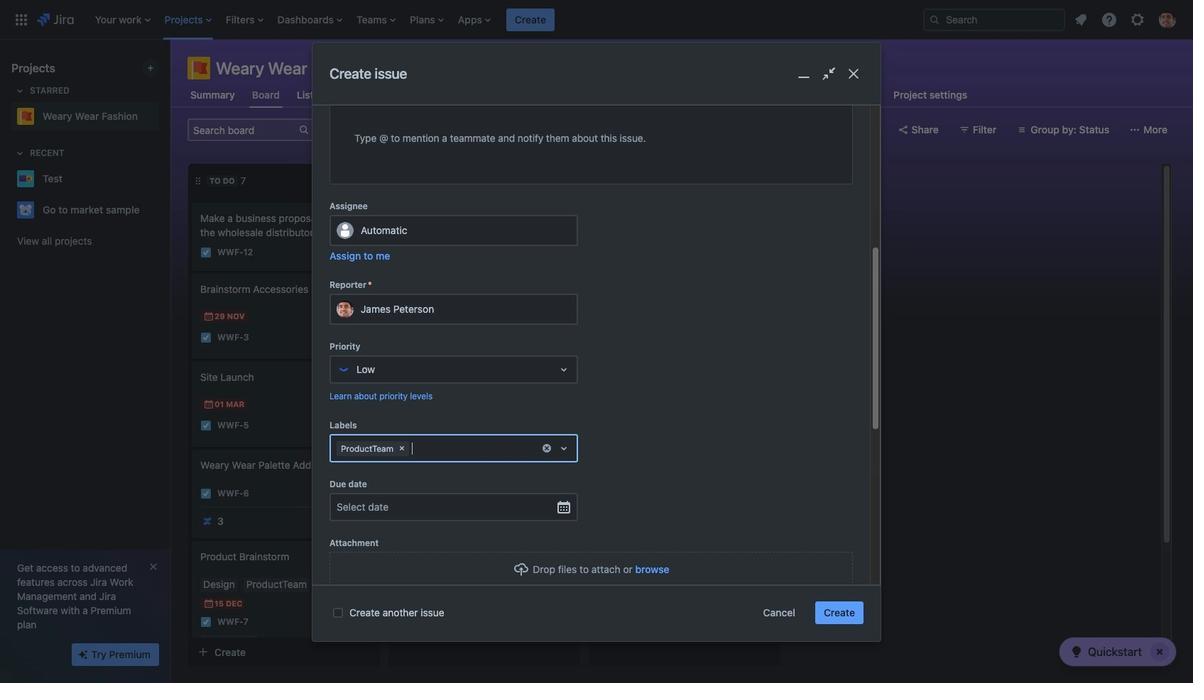 Task type: vqa. For each thing, say whether or not it's contained in the screenshot.
1st Task icon
yes



Task type: locate. For each thing, give the bounding box(es) containing it.
james peterson image
[[550, 298, 567, 315], [349, 418, 366, 435]]

due date: 29 february 2024 image
[[403, 280, 415, 291], [403, 280, 415, 291]]

task image
[[401, 301, 412, 313], [200, 420, 212, 432], [200, 489, 212, 500], [200, 617, 212, 629]]

upload image
[[513, 562, 530, 579]]

clear image
[[541, 443, 553, 455]]

banner
[[0, 0, 1193, 40]]

highest image
[[334, 332, 345, 344]]

1 vertical spatial james peterson image
[[349, 418, 366, 435]]

tab list
[[179, 82, 979, 108]]

due date: 01 march 2024 image
[[203, 399, 214, 411], [203, 399, 214, 411]]

low image
[[354, 247, 365, 259]]

minimize image
[[794, 64, 814, 84]]

due date: 15 december 2023 image
[[203, 599, 214, 610], [203, 599, 214, 610]]

james peterson image
[[349, 330, 366, 347]]

0 vertical spatial task image
[[200, 247, 212, 259]]

lowest image
[[334, 420, 345, 432]]

dialog
[[313, 3, 881, 684]]

Search field
[[923, 8, 1065, 31]]

Description - Main content area, start typing to enter text. text field
[[354, 130, 828, 147]]

james peterson image up open icon
[[550, 298, 567, 315]]

task image
[[200, 247, 212, 259], [200, 332, 212, 344]]

list item
[[91, 0, 155, 39], [160, 0, 216, 39], [221, 0, 267, 39], [273, 0, 347, 39], [352, 0, 400, 39], [406, 0, 448, 39], [454, 0, 495, 39], [506, 0, 555, 39]]

task image for top james peterson image
[[401, 301, 412, 313]]

due date: 29 november 2023 image
[[203, 311, 214, 322]]

close premium upgrade banner image
[[148, 562, 159, 573]]

None search field
[[923, 8, 1065, 31]]

jira image
[[37, 11, 74, 28], [37, 11, 74, 28]]

6 list item from the left
[[406, 0, 448, 39]]

7 list item from the left
[[454, 0, 495, 39]]

1 horizontal spatial james peterson image
[[550, 298, 567, 315]]

james peterson image right lowest icon
[[349, 418, 366, 435]]

task image down due date: 29 november 2023 image
[[200, 332, 212, 344]]

due date: 29 november 2023 image
[[203, 311, 214, 322]]

clear image
[[396, 443, 408, 455]]

1 vertical spatial task image
[[200, 332, 212, 344]]

None text field
[[337, 501, 339, 515]]

search image
[[929, 14, 940, 25]]

create column image
[[795, 170, 812, 187]]

task image up due date: 29 november 2023 image
[[200, 247, 212, 259]]

1 task image from the top
[[200, 247, 212, 259]]

list
[[88, 0, 912, 39], [1068, 7, 1185, 32]]

2 list item from the left
[[160, 0, 216, 39]]



Task type: describe. For each thing, give the bounding box(es) containing it.
discard changes and close image
[[843, 64, 864, 84]]

exit full screen image
[[819, 64, 839, 84]]

Search board text field
[[189, 120, 297, 140]]

0 horizontal spatial list
[[88, 0, 912, 39]]

collapse starred projects image
[[11, 82, 28, 99]]

0 horizontal spatial james peterson image
[[349, 418, 366, 435]]

0 vertical spatial james peterson image
[[550, 298, 567, 315]]

open image
[[555, 441, 572, 458]]

1 list item from the left
[[91, 0, 155, 39]]

2 task image from the top
[[200, 332, 212, 344]]

highest image
[[354, 617, 365, 629]]

task image for highest icon
[[200, 617, 212, 629]]

show subtasks image
[[235, 637, 252, 654]]

collapse recent projects image
[[11, 145, 28, 162]]

4 list item from the left
[[273, 0, 347, 39]]

add people image
[[365, 121, 382, 138]]

open image
[[555, 361, 572, 378]]

check image
[[1068, 644, 1085, 661]]

task image for medium image
[[200, 489, 212, 500]]

8 list item from the left
[[506, 0, 555, 39]]

medium image
[[354, 489, 365, 500]]

dismiss quickstart image
[[1148, 641, 1171, 664]]

primary element
[[9, 0, 912, 39]]

3 list item from the left
[[221, 0, 267, 39]]

1 horizontal spatial list
[[1068, 7, 1185, 32]]

5 list item from the left
[[352, 0, 400, 39]]



